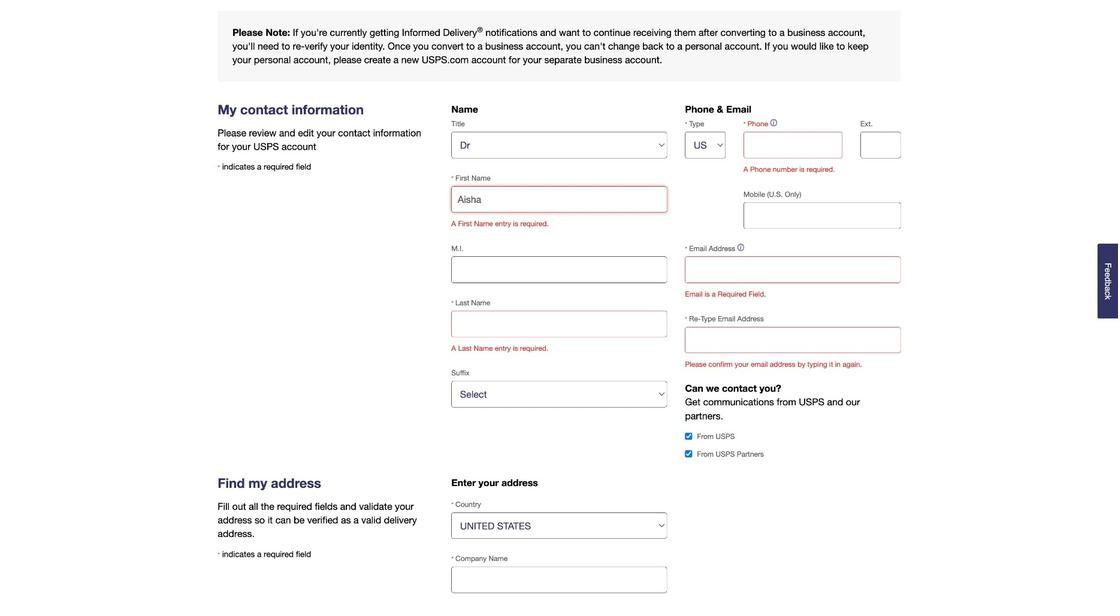 Task type: locate. For each thing, give the bounding box(es) containing it.
None telephone field
[[861, 132, 901, 158], [744, 203, 901, 229], [861, 132, 901, 158], [744, 203, 901, 229]]

tool tip image
[[770, 119, 778, 126]]

None text field
[[452, 257, 667, 283]]

tool tip image
[[737, 244, 745, 251]]

None email field
[[685, 257, 901, 283], [685, 327, 901, 354], [685, 257, 901, 283], [685, 327, 901, 354]]

None text field
[[452, 186, 667, 213], [452, 311, 667, 337], [452, 567, 667, 594], [452, 186, 667, 213], [452, 311, 667, 337], [452, 567, 667, 594]]

None checkbox
[[685, 433, 693, 441]]

None checkbox
[[685, 451, 693, 458]]

None telephone field
[[744, 132, 843, 158]]



Task type: vqa. For each thing, say whether or not it's contained in the screenshot.
email field
yes



